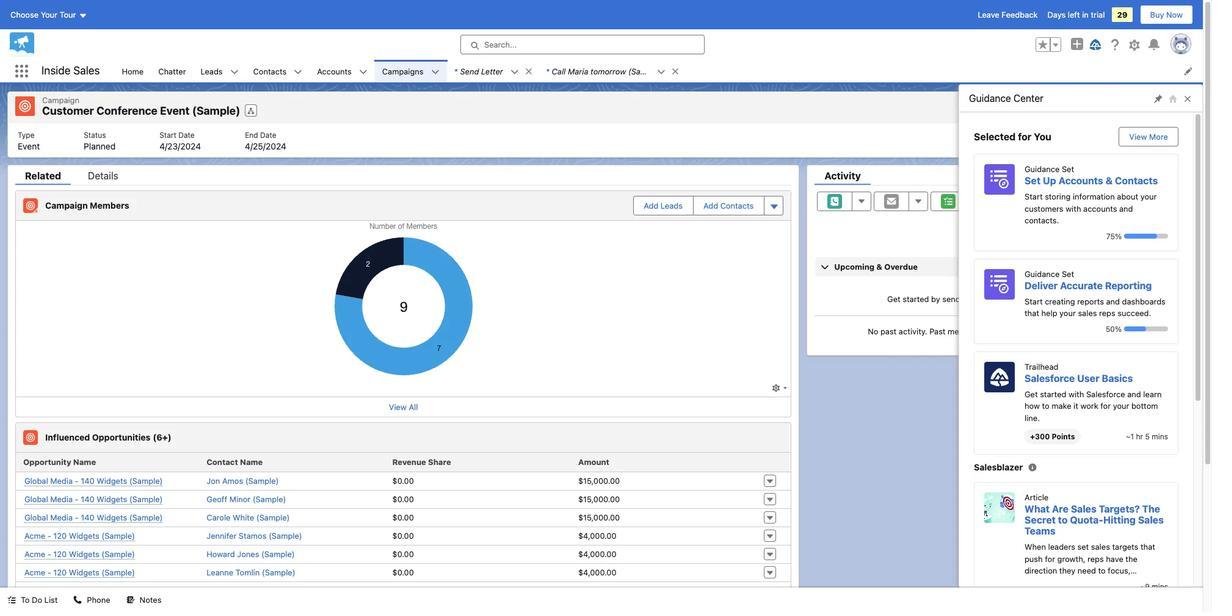 Task type: vqa. For each thing, say whether or not it's contained in the screenshot.
the Forecasts
no



Task type: describe. For each thing, give the bounding box(es) containing it.
center
[[1014, 93, 1044, 104]]

1 vertical spatial view all link
[[389, 402, 418, 412]]

0 vertical spatial salesforce
[[1025, 373, 1076, 384]]

opportunity name
[[23, 458, 96, 467]]

expand
[[1110, 239, 1138, 249]]

up
[[1105, 327, 1114, 336]]

$4,000.00 for jennifer stamos (sample)
[[579, 532, 617, 541]]

amount element
[[574, 453, 760, 473]]

campaign for campaign members
[[45, 200, 88, 211]]

sales inside guidance set deliver accurate reporting start creating reports and dashboards that help your sales reps succeed.
[[1079, 309, 1098, 318]]

when
[[1025, 543, 1047, 552]]

succeed.
[[1118, 309, 1152, 318]]

contacts inside guidance set set up accounts & contacts start storing information about your customers with accounts and contacts.
[[1116, 175, 1159, 186]]

120 for jennifer stamos (sample)
[[53, 531, 67, 541]]

list for 'leave feedback' link
[[115, 60, 1204, 82]]

that inside 'article what are sales targets? the secret to quota-hitting sales teams when leaders set sales targets that push for growth, reps have the direction they need to focus, strategize, and hit quota. ~9 mins'
[[1141, 543, 1156, 552]]

here.
[[1116, 327, 1135, 336]]

leave feedback
[[978, 10, 1038, 20]]

make
[[1052, 401, 1072, 411]]

white
[[233, 513, 254, 523]]

start inside guidance set deliver accurate reporting start creating reports and dashboards that help your sales reps succeed.
[[1025, 297, 1043, 306]]

carole white (sample) link
[[207, 513, 290, 523]]

1 view all from the top
[[389, 402, 418, 412]]

and inside trailhead salesforce user basics get started with salesforce and learn how to make it work for your bottom line.
[[1128, 389, 1142, 399]]

it
[[1074, 401, 1079, 411]]

in
[[1083, 10, 1089, 20]]

to inside trailhead salesforce user basics get started with salesforce and learn how to make it work for your bottom line.
[[1043, 401, 1050, 411]]

contacts inside contacts link
[[253, 66, 287, 76]]

get for salesforce
[[1025, 389, 1038, 399]]

and inside guidance set deliver accurate reporting start creating reports and dashboards that help your sales reps succeed.
[[1107, 297, 1121, 306]]

types
[[1141, 217, 1161, 227]]

text default image inside to do list button
[[7, 596, 16, 605]]

1 horizontal spatial activities
[[1088, 217, 1121, 227]]

view inside button
[[1130, 132, 1148, 142]]

your
[[41, 10, 57, 20]]

for inside trailhead salesforce user basics get started with salesforce and learn how to make it work for your bottom line.
[[1101, 401, 1111, 411]]

name for opportunity name
[[73, 458, 96, 467]]

basics
[[1103, 373, 1134, 384]]

progress bar image
[[1125, 327, 1147, 332]]

add for add contacts
[[704, 201, 719, 210]]

started for activities
[[903, 294, 930, 304]]

0 vertical spatial list
[[1043, 102, 1056, 112]]

hit
[[1082, 578, 1092, 588]]

2 list item from the left
[[539, 60, 685, 82]]

$0.00 for jon amos (sample)
[[393, 477, 414, 486]]

how
[[1025, 401, 1040, 411]]

notes button
[[119, 588, 169, 613]]

creating
[[1045, 297, 1076, 306]]

minor
[[230, 495, 251, 505]]

search...
[[485, 40, 517, 49]]

they
[[1060, 567, 1076, 576]]

buy now
[[1151, 10, 1183, 20]]

email
[[1058, 102, 1078, 112]]

view more button
[[1120, 127, 1179, 147]]

global media - 140 widgets (sample) link for geoff
[[24, 495, 163, 505]]

send inside button
[[1022, 102, 1041, 112]]

meetings
[[948, 327, 982, 336]]

stamos
[[239, 532, 267, 541]]

1 vertical spatial event
[[18, 141, 40, 151]]

you
[[1034, 131, 1052, 142]]

influenced
[[45, 432, 90, 443]]

contact
[[207, 458, 238, 467]]

add contacts button
[[694, 196, 764, 215]]

email,
[[986, 294, 1007, 304]]

text default image for leads
[[230, 68, 239, 76]]

type event
[[18, 130, 40, 151]]

text default image for campaigns
[[431, 68, 440, 76]]

for inside 'article what are sales targets? the secret to quota-hitting sales teams when leaders set sales targets that push for growth, reps have the direction they need to focus, strategize, and hit quota. ~9 mins'
[[1046, 555, 1056, 564]]

acme - 120 widgets (sample) for leanne
[[24, 568, 135, 578]]

no for past
[[868, 327, 879, 336]]

the
[[1143, 504, 1161, 515]]

get for activities
[[888, 294, 901, 304]]

jon amos (sample) link
[[207, 477, 279, 486]]

jon amos (sample)
[[207, 477, 279, 486]]

jennifer
[[207, 532, 237, 541]]

campaigns list item
[[375, 60, 447, 82]]

what
[[1025, 504, 1050, 515]]

$15,000.00 for jon amos (sample)
[[579, 477, 620, 486]]

contacts list item
[[246, 60, 310, 82]]

filters: all time • all activities • all types
[[1014, 217, 1161, 227]]

that inside guidance set deliver accurate reporting start creating reports and dashboards that help your sales reps succeed.
[[1025, 309, 1040, 318]]

campaigns link
[[375, 60, 431, 82]]

strategize,
[[1025, 578, 1064, 588]]

global for jon amos (sample)
[[24, 476, 48, 486]]

phone button
[[66, 588, 118, 613]]

acme - 120 widgets (sample) link for jennifer
[[24, 531, 135, 542]]

revenue
[[393, 458, 426, 467]]

overdue
[[885, 262, 918, 272]]

campaign members
[[45, 200, 129, 211]]

a
[[1052, 294, 1056, 304]]

targets?
[[1100, 504, 1141, 515]]

name for contact name
[[240, 458, 263, 467]]

2 vertical spatial view all link
[[16, 582, 791, 602]]

* for * send letter
[[454, 66, 458, 76]]

leave
[[978, 10, 1000, 20]]

accounts
[[1084, 204, 1118, 214]]

0 vertical spatial for
[[1019, 131, 1032, 142]]

show.
[[1020, 283, 1041, 292]]

view more
[[1130, 132, 1169, 142]]

customer conference event (sample)
[[42, 104, 240, 117]]

end
[[245, 130, 258, 140]]

and inside the no activities to show. get started by sending an email, scheduling a task, and more.
[[1079, 294, 1092, 304]]

set for deliver
[[1062, 269, 1075, 279]]

status planned
[[84, 130, 116, 151]]

sales inside 'article what are sales targets? the secret to quota-hitting sales teams when leaders set sales targets that push for growth, reps have the direction they need to focus, strategize, and hit quota. ~9 mins'
[[1092, 543, 1111, 552]]

jones
[[237, 550, 259, 560]]

with inside trailhead salesforce user basics get started with salesforce and learn how to make it work for your bottom line.
[[1069, 389, 1085, 399]]

push
[[1025, 555, 1043, 564]]

quota-
[[1071, 515, 1104, 526]]

leads inside list item
[[201, 66, 223, 76]]

global for carole white (sample)
[[24, 513, 48, 523]]

line.
[[1025, 413, 1040, 423]]

type
[[18, 130, 35, 140]]

$0.00 for jennifer stamos (sample)
[[393, 532, 414, 541]]

are
[[1053, 504, 1069, 515]]

0 vertical spatial view all link
[[1158, 234, 1188, 254]]

start date 4/23/2024
[[160, 130, 201, 151]]

0 vertical spatial event
[[160, 104, 190, 117]]

global media - 140 widgets (sample) for carole
[[24, 513, 163, 523]]

quota.
[[1094, 578, 1118, 588]]

activity.
[[899, 327, 928, 336]]

acme - 120 widgets (sample) link for leanne
[[24, 568, 135, 578]]

learn
[[1144, 389, 1162, 399]]

information
[[1073, 192, 1116, 202]]

1 list item from the left
[[447, 60, 539, 82]]

guidance set deliver accurate reporting start creating reports and dashboards that help your sales reps succeed.
[[1025, 269, 1166, 318]]

$15,000.00 for carole white (sample)
[[579, 513, 620, 523]]

29
[[1118, 10, 1128, 20]]

contacts inside add contacts button
[[721, 201, 754, 210]]

add for add leads
[[644, 201, 659, 210]]

more
[[1150, 132, 1169, 142]]

choose your tour
[[10, 10, 76, 20]]

direction
[[1025, 567, 1058, 576]]

50%
[[1106, 325, 1122, 334]]

and inside guidance set set up accounts & contacts start storing information about your customers with accounts and contacts.
[[1120, 204, 1134, 214]]

accurate
[[1061, 280, 1103, 291]]

details link
[[78, 170, 128, 185]]

no past activity. past meetings and tasks marked as done show up here.
[[868, 327, 1135, 336]]

jennifer stamos (sample)
[[207, 532, 302, 541]]

and left tasks
[[985, 327, 998, 336]]

text default image inside notes button
[[126, 596, 135, 605]]

2 view all from the top
[[389, 587, 418, 597]]

• expand all • view all
[[1102, 239, 1188, 249]]

leads list item
[[193, 60, 246, 82]]

customers
[[1025, 204, 1064, 214]]

• left expand
[[1104, 239, 1108, 249]]

list for home link
[[8, 123, 1195, 157]]

text default image inside list item
[[657, 68, 666, 76]]



Task type: locate. For each thing, give the bounding box(es) containing it.
edit button
[[1089, 98, 1123, 117]]

0 horizontal spatial that
[[1025, 309, 1040, 318]]

reps inside guidance set deliver accurate reporting start creating reports and dashboards that help your sales reps succeed.
[[1100, 309, 1116, 318]]

bottom
[[1132, 401, 1159, 411]]

for left you
[[1019, 131, 1032, 142]]

text default image
[[230, 68, 239, 76], [294, 68, 303, 76], [431, 68, 440, 76], [657, 68, 666, 76], [126, 596, 135, 605]]

2 vertical spatial acme
[[24, 568, 45, 578]]

end date 4/25/2024
[[245, 130, 287, 151]]

0 horizontal spatial get
[[888, 294, 901, 304]]

4 $0.00 from the top
[[393, 532, 414, 541]]

1 $4,000.00 from the top
[[579, 532, 617, 541]]

1 vertical spatial global media - 140 widgets (sample)
[[24, 495, 163, 504]]

set
[[1078, 543, 1090, 552]]

1 horizontal spatial get
[[1025, 389, 1038, 399]]

to up 'quota.'
[[1099, 567, 1106, 576]]

guidance inside guidance set deliver accurate reporting start creating reports and dashboards that help your sales reps succeed.
[[1025, 269, 1060, 279]]

2 vertical spatial global
[[24, 513, 48, 523]]

event up start date 4/23/2024
[[160, 104, 190, 117]]

140 for geoff
[[81, 495, 94, 504]]

up
[[1043, 175, 1057, 186]]

set for set
[[1062, 164, 1075, 174]]

0 vertical spatial 120
[[53, 531, 67, 541]]

leanne tomlin (sample) link
[[207, 568, 295, 578]]

add inside button
[[704, 201, 719, 210]]

120
[[53, 531, 67, 541], [53, 550, 67, 559], [53, 568, 67, 578]]

1 media from the top
[[50, 476, 73, 486]]

0 vertical spatial mins
[[1152, 433, 1169, 442]]

started left by
[[903, 294, 930, 304]]

2 global media - 140 widgets (sample) link from the top
[[24, 495, 163, 505]]

list right do
[[44, 596, 58, 605]]

2 vertical spatial $4,000.00
[[579, 568, 617, 578]]

1 vertical spatial set
[[1025, 175, 1041, 186]]

send list email
[[1022, 102, 1078, 112]]

3 acme - 120 widgets (sample) link from the top
[[24, 568, 135, 578]]

widgets
[[97, 476, 127, 486], [97, 495, 127, 504], [97, 513, 127, 523], [69, 531, 99, 541], [69, 550, 99, 559], [69, 568, 99, 578]]

1 vertical spatial your
[[1060, 309, 1076, 318]]

media for jon amos (sample)
[[50, 476, 73, 486]]

date for 4/25/2024
[[260, 130, 276, 140]]

2 media from the top
[[50, 495, 73, 504]]

140 for jon
[[81, 476, 94, 486]]

* left call
[[546, 66, 550, 76]]

3 global from the top
[[24, 513, 48, 523]]

progress bar image
[[1125, 234, 1158, 239]]

set inside guidance set deliver accurate reporting start creating reports and dashboards that help your sales reps succeed.
[[1062, 269, 1075, 279]]

120 for howard jones (sample)
[[53, 550, 67, 559]]

start up customers at right top
[[1025, 192, 1043, 202]]

2 $0.00 from the top
[[393, 495, 414, 505]]

1 vertical spatial acme - 120 widgets (sample)
[[24, 550, 135, 559]]

contacts link
[[246, 60, 294, 82]]

expand all button
[[1110, 234, 1150, 254]]

1 vertical spatial send
[[1022, 102, 1041, 112]]

choose your tour button
[[10, 5, 88, 24]]

start up 4/23/2024
[[160, 130, 177, 140]]

and inside 'article what are sales targets? the secret to quota-hitting sales teams when leaders set sales targets that push for growth, reps have the direction they need to focus, strategize, and hit quota. ~9 mins'
[[1067, 578, 1080, 588]]

guidance for guidance set deliver accurate reporting start creating reports and dashboards that help your sales reps succeed.
[[1025, 269, 1060, 279]]

text default image inside "accounts" list item
[[359, 68, 368, 76]]

2 $4,000.00 from the top
[[579, 550, 617, 560]]

guidance up deliver
[[1025, 269, 1060, 279]]

text default image
[[525, 67, 533, 76], [671, 67, 680, 76], [359, 68, 368, 76], [511, 68, 519, 76], [7, 596, 16, 605], [74, 596, 82, 605]]

name
[[73, 458, 96, 467], [240, 458, 263, 467]]

1 140 from the top
[[81, 476, 94, 486]]

no activities to show. get started by sending an email, scheduling a task, and more.
[[888, 283, 1116, 304]]

start inside start date 4/23/2024
[[160, 130, 177, 140]]

2 vertical spatial global media - 140 widgets (sample) link
[[24, 513, 163, 523]]

0 vertical spatial &
[[1106, 175, 1113, 186]]

2 mins from the top
[[1152, 583, 1169, 592]]

1 add from the left
[[644, 201, 659, 210]]

0 vertical spatial activities
[[1088, 217, 1121, 227]]

more.
[[1095, 294, 1116, 304]]

hitting
[[1104, 515, 1136, 526]]

$15,000.00 for geoff minor (sample)
[[579, 495, 620, 505]]

1 horizontal spatial started
[[1041, 389, 1067, 399]]

no left the past
[[868, 327, 879, 336]]

* for * call maria tomorrow (sample)
[[546, 66, 550, 76]]

event down type
[[18, 141, 40, 151]]

set left up
[[1025, 175, 1041, 186]]

0 vertical spatial acme
[[24, 531, 45, 541]]

$4,000.00 for leanne tomlin (sample)
[[579, 568, 617, 578]]

accounts right contacts list item
[[317, 66, 352, 76]]

to inside the no activities to show. get started by sending an email, scheduling a task, and more.
[[1010, 283, 1018, 292]]

amos
[[222, 477, 243, 486]]

1 vertical spatial view all
[[389, 587, 418, 597]]

started inside trailhead salesforce user basics get started with salesforce and learn how to make it work for your bottom line.
[[1041, 389, 1067, 399]]

leads left add contacts
[[661, 201, 683, 210]]

1 acme from the top
[[24, 531, 45, 541]]

reps down 'more.'
[[1100, 309, 1116, 318]]

1 vertical spatial global
[[24, 495, 48, 504]]

acme for howard jones (sample)
[[24, 550, 45, 559]]

accounts up information
[[1059, 175, 1104, 186]]

3 global media - 140 widgets (sample) from the top
[[24, 513, 163, 523]]

progress bar progress bar up • expand all • view all
[[1125, 234, 1169, 239]]

need
[[1078, 567, 1097, 576]]

0 horizontal spatial event
[[18, 141, 40, 151]]

mins right ~9
[[1152, 583, 1169, 592]]

3 acme from the top
[[24, 568, 45, 578]]

set up the accurate
[[1062, 269, 1075, 279]]

text default image right campaigns
[[431, 68, 440, 76]]

your left bottom
[[1114, 401, 1130, 411]]

group
[[1036, 37, 1062, 52]]

2 acme from the top
[[24, 550, 45, 559]]

1 vertical spatial accounts
[[1059, 175, 1104, 186]]

• down progress bar image
[[1152, 239, 1156, 249]]

for right work on the bottom
[[1101, 401, 1111, 411]]

sales right inside
[[73, 64, 100, 77]]

0 horizontal spatial &
[[877, 262, 883, 272]]

3 $15,000.00 from the top
[[579, 513, 620, 523]]

0 vertical spatial $4,000.00
[[579, 532, 617, 541]]

revenue share element
[[388, 453, 574, 473]]

1 $15,000.00 from the top
[[579, 477, 620, 486]]

list containing event
[[8, 123, 1195, 157]]

no for activities
[[962, 283, 973, 292]]

now
[[1167, 10, 1183, 20]]

with inside guidance set set up accounts & contacts start storing information about your customers with accounts and contacts.
[[1066, 204, 1082, 214]]

salesblazer
[[975, 463, 1024, 473]]

to right how
[[1043, 401, 1050, 411]]

mins inside 'article what are sales targets? the secret to quota-hitting sales teams when leaders set sales targets that push for growth, reps have the direction they need to focus, strategize, and hit quota. ~9 mins'
[[1152, 583, 1169, 592]]

3 media from the top
[[50, 513, 73, 523]]

activities inside the no activities to show. get started by sending an email, scheduling a task, and more.
[[975, 283, 1008, 292]]

+300 points
[[1031, 433, 1076, 442]]

points
[[1052, 433, 1076, 442]]

$4,000.00
[[579, 532, 617, 541], [579, 550, 617, 560], [579, 568, 617, 578]]

1 horizontal spatial &
[[1106, 175, 1113, 186]]

text default image left notes
[[126, 596, 135, 605]]

1 120 from the top
[[53, 531, 67, 541]]

past
[[881, 327, 897, 336]]

2 horizontal spatial sales
[[1139, 515, 1164, 526]]

article what are sales targets? the secret to quota-hitting sales teams when leaders set sales targets that push for growth, reps have the direction they need to focus, strategize, and hit quota. ~9 mins
[[1025, 493, 1169, 592]]

0 horizontal spatial list
[[44, 596, 58, 605]]

progress bar progress bar for deliver accurate reporting
[[1125, 327, 1169, 332]]

activities
[[1088, 217, 1121, 227], [975, 283, 1008, 292]]

acme - 120 widgets (sample) link for howard
[[24, 550, 135, 560]]

that right the targets
[[1141, 543, 1156, 552]]

3 global media - 140 widgets (sample) link from the top
[[24, 513, 163, 523]]

reps inside 'article what are sales targets? the secret to quota-hitting sales teams when leaders set sales targets that push for growth, reps have the direction they need to focus, strategize, and hit quota. ~9 mins'
[[1088, 555, 1104, 564]]

$0.00 for howard jones (sample)
[[393, 550, 414, 560]]

0 horizontal spatial *
[[454, 66, 458, 76]]

choose
[[10, 10, 39, 20]]

& left overdue
[[877, 262, 883, 272]]

global media - 140 widgets (sample) for geoff
[[24, 495, 163, 504]]

0 horizontal spatial add
[[644, 201, 659, 210]]

0 vertical spatial with
[[1066, 204, 1082, 214]]

0 vertical spatial start
[[160, 130, 177, 140]]

1 global media - 140 widgets (sample) link from the top
[[24, 476, 163, 487]]

sales right are
[[1072, 504, 1097, 515]]

1 acme - 120 widgets (sample) link from the top
[[24, 531, 135, 542]]

3 140 from the top
[[81, 513, 94, 523]]

sales right set
[[1092, 543, 1111, 552]]

activities up the email,
[[975, 283, 1008, 292]]

that down scheduling
[[1025, 309, 1040, 318]]

sales down reports
[[1079, 309, 1098, 318]]

0 vertical spatial contacts
[[253, 66, 287, 76]]

1 date from the left
[[179, 130, 195, 140]]

accounts link
[[310, 60, 359, 82]]

leads right chatter
[[201, 66, 223, 76]]

campaign down inside
[[42, 95, 79, 105]]

text default image inside contacts list item
[[294, 68, 303, 76]]

0 vertical spatial reps
[[1100, 309, 1116, 318]]

what are sales targets? the secret to quota-hitting sales teams button
[[1025, 504, 1169, 537]]

deliver accurate reporting button
[[1025, 280, 1153, 291]]

* left letter on the top of the page
[[454, 66, 458, 76]]

salesforce down 'trailhead'
[[1025, 373, 1076, 384]]

2 date from the left
[[260, 130, 276, 140]]

1 vertical spatial salesforce
[[1087, 389, 1126, 399]]

sales right 'hitting'
[[1139, 515, 1164, 526]]

text default image right 'tomorrow'
[[657, 68, 666, 76]]

1 vertical spatial campaign
[[45, 200, 88, 211]]

your inside guidance set set up accounts & contacts start storing information about your customers with accounts and contacts.
[[1141, 192, 1157, 202]]

guidance left 'center'
[[970, 93, 1012, 104]]

2 name from the left
[[240, 458, 263, 467]]

0 horizontal spatial leads
[[201, 66, 223, 76]]

upcoming
[[835, 262, 875, 272]]

as
[[1052, 327, 1060, 336]]

with up it
[[1069, 389, 1085, 399]]

send left letter on the top of the page
[[460, 66, 479, 76]]

2 add from the left
[[704, 201, 719, 210]]

to right the secret
[[1059, 515, 1068, 526]]

2 acme - 120 widgets (sample) link from the top
[[24, 550, 135, 560]]

and down about
[[1120, 204, 1134, 214]]

start inside guidance set set up accounts & contacts start storing information about your customers with accounts and contacts.
[[1025, 192, 1043, 202]]

progress bar progress bar for set up accounts & contacts
[[1125, 234, 1169, 239]]

1 horizontal spatial for
[[1046, 555, 1056, 564]]

acme - 120 widgets (sample) for howard
[[24, 550, 135, 559]]

3 acme - 120 widgets (sample) from the top
[[24, 568, 135, 578]]

1 vertical spatial &
[[877, 262, 883, 272]]

& inside guidance set set up accounts & contacts start storing information about your customers with accounts and contacts.
[[1106, 175, 1113, 186]]

0 vertical spatial global media - 140 widgets (sample)
[[24, 476, 163, 486]]

1 vertical spatial activities
[[975, 283, 1008, 292]]

acme for leanne tomlin (sample)
[[24, 568, 45, 578]]

add inside button
[[644, 201, 659, 210]]

accounts list item
[[310, 60, 375, 82]]

1 mins from the top
[[1152, 433, 1169, 442]]

accounts
[[317, 66, 352, 76], [1059, 175, 1104, 186]]

text default image for contacts
[[294, 68, 303, 76]]

started
[[903, 294, 930, 304], [1041, 389, 1067, 399]]

scheduling
[[1010, 294, 1050, 304]]

140 for carole
[[81, 513, 94, 523]]

* call maria tomorrow (sample)
[[546, 66, 662, 76]]

2 vertical spatial global media - 140 widgets (sample)
[[24, 513, 163, 523]]

1 vertical spatial start
[[1025, 192, 1043, 202]]

text default image inside phone button
[[74, 596, 82, 605]]

text default image inside campaigns list item
[[431, 68, 440, 76]]

acme - 120 widgets (sample) for jennifer
[[24, 531, 135, 541]]

1 vertical spatial with
[[1069, 389, 1085, 399]]

and down reporting
[[1107, 297, 1121, 306]]

chatter
[[158, 66, 186, 76]]

leads inside button
[[661, 201, 683, 210]]

deliver
[[1025, 280, 1058, 291]]

2 vertical spatial your
[[1114, 401, 1130, 411]]

list item
[[447, 60, 539, 82], [539, 60, 685, 82]]

to left show. at the top
[[1010, 283, 1018, 292]]

120 for leanne tomlin (sample)
[[53, 568, 67, 578]]

0 vertical spatial campaign
[[42, 95, 79, 105]]

1 horizontal spatial sales
[[1072, 504, 1097, 515]]

task,
[[1059, 294, 1076, 304]]

geoff minor (sample)
[[207, 495, 286, 505]]

1 vertical spatial guidance
[[1025, 164, 1060, 174]]

contacts
[[253, 66, 287, 76], [1116, 175, 1159, 186], [721, 201, 754, 210]]

get
[[888, 294, 901, 304], [1025, 389, 1038, 399]]

0 horizontal spatial name
[[73, 458, 96, 467]]

0 horizontal spatial date
[[179, 130, 195, 140]]

guidance set set up accounts & contacts start storing information about your customers with accounts and contacts.
[[1025, 164, 1159, 225]]

your down task,
[[1060, 309, 1076, 318]]

text default image left contacts link at left top
[[230, 68, 239, 76]]

0 vertical spatial media
[[50, 476, 73, 486]]

0 horizontal spatial for
[[1019, 131, 1032, 142]]

started inside the no activities to show. get started by sending an email, scheduling a task, and more.
[[903, 294, 930, 304]]

0 horizontal spatial contacts
[[253, 66, 287, 76]]

0 horizontal spatial send
[[460, 66, 479, 76]]

0 horizontal spatial your
[[1060, 309, 1076, 318]]

& up information
[[1106, 175, 1113, 186]]

0 vertical spatial no
[[962, 283, 973, 292]]

0 vertical spatial acme - 120 widgets (sample) link
[[24, 531, 135, 542]]

1 acme - 120 widgets (sample) from the top
[[24, 531, 135, 541]]

(6+)
[[153, 432, 172, 443]]

1 vertical spatial mins
[[1152, 583, 1169, 592]]

0 vertical spatial list
[[115, 60, 1204, 82]]

opportunity name element
[[16, 453, 202, 473]]

0 vertical spatial sales
[[1079, 309, 1098, 318]]

2 vertical spatial 140
[[81, 513, 94, 523]]

1 * from the left
[[454, 66, 458, 76]]

accounts inside accounts link
[[317, 66, 352, 76]]

1 horizontal spatial name
[[240, 458, 263, 467]]

0 vertical spatial accounts
[[317, 66, 352, 76]]

1 horizontal spatial salesforce
[[1087, 389, 1126, 399]]

1 vertical spatial acme
[[24, 550, 45, 559]]

add leads button
[[634, 196, 693, 215]]

progress bar progress bar down succeed.
[[1125, 327, 1169, 332]]

add contacts
[[704, 201, 754, 210]]

&
[[1106, 175, 1113, 186], [877, 262, 883, 272]]

contacts.
[[1025, 216, 1060, 225]]

guidance for guidance set set up accounts & contacts start storing information about your customers with accounts and contacts.
[[1025, 164, 1060, 174]]

article
[[1025, 493, 1049, 503]]

2 acme - 120 widgets (sample) from the top
[[24, 550, 135, 559]]

days left in trial
[[1048, 10, 1106, 20]]

name down influenced
[[73, 458, 96, 467]]

1 $0.00 from the top
[[393, 477, 414, 486]]

your inside guidance set deliver accurate reporting start creating reports and dashboards that help your sales reps succeed.
[[1060, 309, 1076, 318]]

1 vertical spatial contacts
[[1116, 175, 1159, 186]]

campaign down related link
[[45, 200, 88, 211]]

0 vertical spatial leads
[[201, 66, 223, 76]]

salesforce down basics
[[1087, 389, 1126, 399]]

get up the past
[[888, 294, 901, 304]]

•
[[1071, 217, 1075, 227], [1124, 217, 1127, 227], [1104, 239, 1108, 249], [1152, 239, 1156, 249]]

1 global media - 140 widgets (sample) from the top
[[24, 476, 163, 486]]

& inside dropdown button
[[877, 262, 883, 272]]

1 horizontal spatial date
[[260, 130, 276, 140]]

2 vertical spatial contacts
[[721, 201, 754, 210]]

and down they at the bottom of the page
[[1067, 578, 1080, 588]]

guidance for guidance center
[[970, 93, 1012, 104]]

2 * from the left
[[546, 66, 550, 76]]

1 progress bar progress bar from the top
[[1125, 234, 1169, 239]]

activity link
[[815, 170, 871, 185]]

trailhead
[[1025, 362, 1059, 372]]

$4,000.00 for howard jones (sample)
[[579, 550, 617, 560]]

get inside the no activities to show. get started by sending an email, scheduling a task, and more.
[[888, 294, 901, 304]]

contact name
[[207, 458, 263, 467]]

progress bar progress bar
[[1125, 234, 1169, 239], [1125, 327, 1169, 332]]

2 120 from the top
[[53, 550, 67, 559]]

2 global from the top
[[24, 495, 48, 504]]

2 vertical spatial guidance
[[1025, 269, 1060, 279]]

1 horizontal spatial accounts
[[1059, 175, 1104, 186]]

buy now button
[[1140, 5, 1194, 24]]

1 vertical spatial acme - 120 widgets (sample) link
[[24, 550, 135, 560]]

3 120 from the top
[[53, 568, 67, 578]]

sending
[[943, 294, 972, 304]]

1 vertical spatial reps
[[1088, 555, 1104, 564]]

name inside contact name element
[[240, 458, 263, 467]]

0 vertical spatial guidance
[[970, 93, 1012, 104]]

date inside 'end date 4/25/2024'
[[260, 130, 276, 140]]

list item down search... button at the top of page
[[539, 60, 685, 82]]

text default image left accounts link
[[294, 68, 303, 76]]

1 vertical spatial leads
[[661, 201, 683, 210]]

global media - 140 widgets (sample) link for jon
[[24, 476, 163, 487]]

2 horizontal spatial your
[[1141, 192, 1157, 202]]

$0.00 for leanne tomlin (sample)
[[393, 568, 414, 578]]

0 vertical spatial that
[[1025, 309, 1040, 318]]

to do list
[[21, 596, 58, 605]]

guidance center
[[970, 93, 1044, 104]]

no up sending
[[962, 283, 973, 292]]

media for carole white (sample)
[[50, 513, 73, 523]]

reporting
[[1106, 280, 1153, 291]]

done
[[1063, 327, 1081, 336]]

1 vertical spatial $15,000.00
[[579, 495, 620, 505]]

marked
[[1022, 327, 1050, 336]]

2 vertical spatial $15,000.00
[[579, 513, 620, 523]]

date for 4/23/2024
[[179, 130, 195, 140]]

5 $0.00 from the top
[[393, 550, 414, 560]]

~1 hr 5 mins
[[1127, 433, 1169, 442]]

your right about
[[1141, 192, 1157, 202]]

work
[[1081, 401, 1099, 411]]

leads link
[[193, 60, 230, 82]]

campaign for campaign
[[42, 95, 79, 105]]

global media - 140 widgets (sample) for jon
[[24, 476, 163, 486]]

get up how
[[1025, 389, 1038, 399]]

1 vertical spatial media
[[50, 495, 73, 504]]

text default image inside leads list item
[[230, 68, 239, 76]]

event
[[160, 104, 190, 117], [18, 141, 40, 151]]

activities down accounts
[[1088, 217, 1121, 227]]

reps up need
[[1088, 555, 1104, 564]]

mins right 5
[[1152, 433, 1169, 442]]

accounts inside guidance set set up accounts & contacts start storing information about your customers with accounts and contacts.
[[1059, 175, 1104, 186]]

share
[[428, 458, 451, 467]]

list left email
[[1043, 102, 1056, 112]]

and up bottom
[[1128, 389, 1142, 399]]

1 vertical spatial progress bar progress bar
[[1125, 327, 1169, 332]]

media for geoff minor (sample)
[[50, 495, 73, 504]]

2 global media - 140 widgets (sample) from the top
[[24, 495, 163, 504]]

started for salesforce
[[1041, 389, 1067, 399]]

1 horizontal spatial leads
[[661, 201, 683, 210]]

for up "direction" on the right
[[1046, 555, 1056, 564]]

1 horizontal spatial contacts
[[721, 201, 754, 210]]

guidance
[[970, 93, 1012, 104], [1025, 164, 1060, 174], [1025, 269, 1060, 279]]

start down show. at the top
[[1025, 297, 1043, 306]]

$0.00 for carole white (sample)
[[393, 513, 414, 523]]

global for geoff minor (sample)
[[24, 495, 48, 504]]

0 vertical spatial send
[[460, 66, 479, 76]]

list
[[115, 60, 1204, 82], [8, 123, 1195, 157]]

campaign
[[42, 95, 79, 105], [45, 200, 88, 211]]

date up the 4/25/2024
[[260, 130, 276, 140]]

1 vertical spatial list
[[44, 596, 58, 605]]

opportunity
[[23, 458, 71, 467]]

3 $0.00 from the top
[[393, 513, 414, 523]]

• up progress bar image
[[1124, 217, 1127, 227]]

3 $4,000.00 from the top
[[579, 568, 617, 578]]

1 global from the top
[[24, 476, 48, 486]]

date up 4/23/2024
[[179, 130, 195, 140]]

maria
[[568, 66, 589, 76]]

2 $15,000.00 from the top
[[579, 495, 620, 505]]

guidance inside guidance set set up accounts & contacts start storing information about your customers with accounts and contacts.
[[1025, 164, 1060, 174]]

name inside opportunity name element
[[73, 458, 96, 467]]

phone
[[87, 596, 110, 605]]

~1
[[1127, 433, 1135, 442]]

home
[[122, 66, 144, 76]]

2 140 from the top
[[81, 495, 94, 504]]

acme for jennifer stamos (sample)
[[24, 531, 45, 541]]

global
[[24, 476, 48, 486], [24, 495, 48, 504], [24, 513, 48, 523]]

1 vertical spatial global media - 140 widgets (sample) link
[[24, 495, 163, 505]]

tasks
[[1001, 327, 1020, 336]]

$0.00 for geoff minor (sample)
[[393, 495, 414, 505]]

started up make
[[1041, 389, 1067, 399]]

2 horizontal spatial contacts
[[1116, 175, 1159, 186]]

1 name from the left
[[73, 458, 96, 467]]

details
[[88, 170, 118, 181]]

set up set up accounts & contacts button
[[1062, 164, 1075, 174]]

global media - 140 widgets (sample) link for carole
[[24, 513, 163, 523]]

get inside trailhead salesforce user basics get started with salesforce and learn how to make it work for your bottom line.
[[1025, 389, 1038, 399]]

list containing home
[[115, 60, 1204, 82]]

• right time
[[1071, 217, 1075, 227]]

date inside start date 4/23/2024
[[179, 130, 195, 140]]

2 progress bar progress bar from the top
[[1125, 327, 1169, 332]]

media
[[50, 476, 73, 486], [50, 495, 73, 504], [50, 513, 73, 523]]

1 vertical spatial for
[[1101, 401, 1111, 411]]

teams
[[1025, 526, 1056, 537]]

1 vertical spatial that
[[1141, 543, 1156, 552]]

your inside trailhead salesforce user basics get started with salesforce and learn how to make it work for your bottom line.
[[1114, 401, 1130, 411]]

your
[[1141, 192, 1157, 202], [1060, 309, 1076, 318], [1114, 401, 1130, 411]]

0 horizontal spatial sales
[[73, 64, 100, 77]]

$15,000.00
[[579, 477, 620, 486], [579, 495, 620, 505], [579, 513, 620, 523]]

send up you
[[1022, 102, 1041, 112]]

no inside the no activities to show. get started by sending an email, scheduling a task, and more.
[[962, 283, 973, 292]]

and down the deliver accurate reporting button
[[1079, 294, 1092, 304]]

buy
[[1151, 10, 1165, 20]]

0 vertical spatial global media - 140 widgets (sample) link
[[24, 476, 163, 487]]

1 vertical spatial started
[[1041, 389, 1067, 399]]

list item down search...
[[447, 60, 539, 82]]

name up jon amos (sample)
[[240, 458, 263, 467]]

contact name element
[[202, 453, 388, 473]]

guidance up up
[[1025, 164, 1060, 174]]

1 vertical spatial 120
[[53, 550, 67, 559]]

1 horizontal spatial no
[[962, 283, 973, 292]]

6 $0.00 from the top
[[393, 568, 414, 578]]

with up time
[[1066, 204, 1082, 214]]



